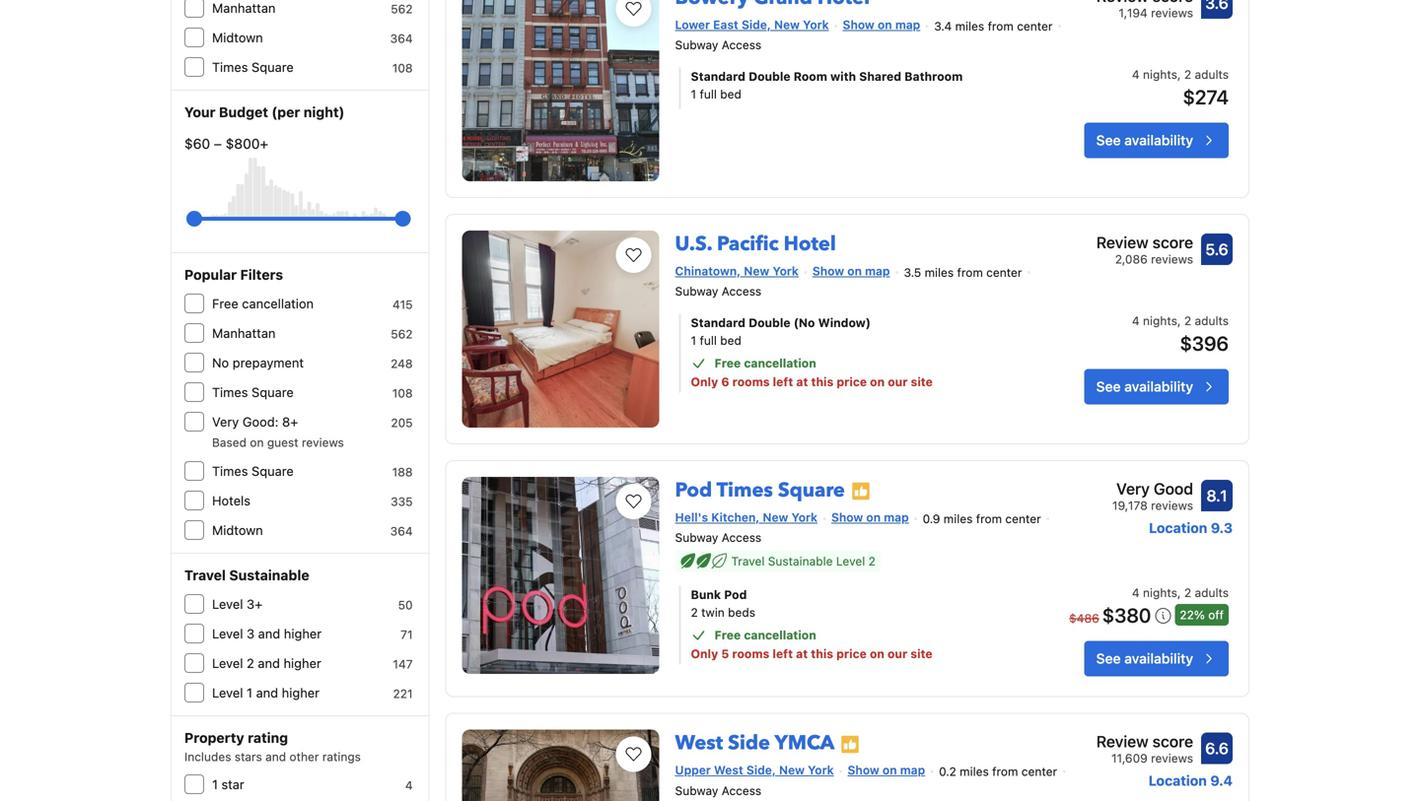 Task type: describe. For each thing, give the bounding box(es) containing it.
3
[[247, 627, 255, 642]]

reviews right "guest"
[[302, 436, 344, 450]]

availability for $274
[[1125, 132, 1194, 149]]

reviews for 8.1
[[1151, 499, 1194, 513]]

see availability for $396
[[1097, 379, 1194, 395]]

1 vertical spatial west
[[714, 764, 743, 778]]

lower
[[675, 18, 710, 32]]

york up the 'travel sustainable level 2'
[[792, 511, 818, 525]]

square down based on guest reviews
[[252, 464, 294, 479]]

shared
[[859, 70, 902, 84]]

1,194 reviews
[[1119, 6, 1194, 20]]

east
[[713, 18, 739, 32]]

night)
[[304, 104, 345, 120]]

very for good:
[[212, 415, 239, 430]]

from for 3.5
[[957, 266, 983, 279]]

reviews for 6.6
[[1151, 752, 1194, 766]]

cancellation for chinatown, new york
[[744, 357, 817, 371]]

4 for 4 nights , 2 adults $396
[[1132, 314, 1140, 328]]

9.4
[[1211, 774, 1233, 790]]

on up shared on the right of page
[[878, 18, 892, 32]]

on down bunk pod link
[[870, 648, 885, 662]]

double for room
[[749, 70, 791, 84]]

very good 19,178 reviews
[[1113, 480, 1194, 513]]

on up standard double (no window) link
[[848, 264, 862, 278]]

2 twin beds
[[691, 606, 756, 620]]

2 times square from the top
[[212, 385, 294, 400]]

hell's kitchen, new york
[[675, 511, 818, 525]]

1 down level 2 and higher
[[247, 686, 253, 701]]

your budget (per night)
[[184, 104, 345, 120]]

2,086
[[1115, 253, 1148, 266]]

york up room
[[803, 18, 829, 32]]

show on map for 3.4
[[843, 18, 921, 32]]

side, for east
[[742, 18, 771, 32]]

6.6
[[1206, 740, 1229, 759]]

level 1 and higher
[[212, 686, 320, 701]]

3 times square from the top
[[212, 464, 294, 479]]

1 left star at the bottom of the page
[[212, 778, 218, 793]]

free for hell's
[[715, 629, 741, 643]]

subway for hell's
[[675, 531, 718, 545]]

reviews for 5.6
[[1151, 253, 1194, 266]]

0.2 miles from center subway access
[[675, 766, 1057, 798]]

and for 3
[[258, 627, 280, 642]]

chinatown,
[[675, 264, 741, 278]]

travel sustainable
[[184, 568, 309, 584]]

price for only 6 rooms left at this price on our site
[[837, 376, 867, 389]]

adults for $396
[[1195, 314, 1229, 328]]

review score 2,086 reviews
[[1097, 233, 1194, 266]]

review for 5.6
[[1097, 233, 1149, 252]]

very good: 8+
[[212, 415, 298, 430]]

your
[[184, 104, 216, 120]]

$274
[[1183, 86, 1229, 109]]

scored 3.6 element
[[1201, 0, 1233, 19]]

bunk pod
[[691, 589, 747, 602]]

188
[[392, 466, 413, 479]]

1 star
[[212, 778, 244, 793]]

subway for lower
[[675, 38, 718, 52]]

from for 3.4
[[988, 19, 1014, 33]]

$486
[[1069, 612, 1100, 626]]

1,194 reviews link
[[1089, 0, 1233, 22]]

0.9
[[923, 512, 940, 526]]

kitchen,
[[712, 511, 760, 525]]

star
[[221, 778, 244, 793]]

site for only 6 rooms left at this price on our site
[[911, 376, 933, 389]]

bunk
[[691, 589, 721, 602]]

2 full from the top
[[700, 334, 717, 348]]

and for 1
[[256, 686, 278, 701]]

very good element
[[1113, 477, 1194, 501]]

5.6
[[1206, 240, 1229, 259]]

from for 0.9
[[976, 512, 1002, 526]]

4 nights , 2 adults
[[1132, 587, 1229, 600]]

left for 2 twin beds
[[773, 648, 793, 662]]

$396
[[1180, 332, 1229, 355]]

from for 0.2
[[992, 766, 1018, 779]]

standard double room with shared bathroom 1 full bed
[[691, 70, 963, 101]]

8.1
[[1207, 487, 1228, 506]]

york down hotel
[[773, 264, 799, 278]]

pod times square
[[675, 477, 845, 505]]

new down ymca
[[779, 764, 805, 778]]

this for double
[[811, 376, 834, 389]]

on left 0.2
[[883, 764, 897, 778]]

248
[[391, 357, 413, 371]]

site for only 5 rooms left at this price on our site
[[911, 648, 933, 662]]

on down standard double (no window) link
[[870, 376, 885, 389]]

off
[[1209, 609, 1224, 623]]

access for kitchen,
[[722, 531, 762, 545]]

left for 1 full bed
[[773, 376, 793, 389]]

bunk pod link
[[691, 587, 1024, 604]]

5
[[721, 648, 729, 662]]

hotels
[[212, 494, 251, 509]]

stars
[[235, 751, 262, 764]]

score for 5.6
[[1153, 233, 1194, 252]]

level for level 3 and higher
[[212, 627, 243, 642]]

see for $274
[[1097, 132, 1121, 149]]

2 for 4 nights , 2 adults $396
[[1185, 314, 1192, 328]]

location 9.3
[[1149, 520, 1233, 537]]

205
[[391, 416, 413, 430]]

york down ymca
[[808, 764, 834, 778]]

and for 2
[[258, 656, 280, 671]]

higher for level 2 and higher
[[284, 656, 321, 671]]

1 364 from the top
[[390, 32, 413, 45]]

, for $274
[[1178, 68, 1181, 82]]

nights for $396
[[1143, 314, 1178, 328]]

2 108 from the top
[[392, 387, 413, 400]]

1 vertical spatial pod
[[724, 589, 747, 602]]

scored 8.1 element
[[1201, 480, 1233, 512]]

19,178
[[1113, 499, 1148, 513]]

1 manhattan from the top
[[212, 0, 276, 15]]

u.s.
[[675, 231, 712, 258]]

location for pod times square
[[1149, 520, 1208, 537]]

ymca
[[775, 731, 835, 758]]

9.3
[[1211, 520, 1233, 537]]

3.4
[[934, 19, 952, 33]]

miles for 0.2
[[960, 766, 989, 779]]

hell's
[[675, 511, 708, 525]]

scored 6.6 element
[[1201, 734, 1233, 765]]

budget
[[219, 104, 268, 120]]

2 bed from the top
[[720, 334, 742, 348]]

on left 0.9 on the bottom right of the page
[[866, 511, 881, 525]]

standard double (no window)
[[691, 316, 871, 330]]

free cancellation for chinatown, new york
[[715, 357, 817, 371]]

center for 0.2 miles from center
[[1022, 766, 1057, 779]]

bathroom
[[905, 70, 963, 84]]

3 see from the top
[[1097, 651, 1121, 668]]

good
[[1154, 480, 1194, 499]]

3 review score element from the top
[[1097, 731, 1194, 754]]

see for $396
[[1097, 379, 1121, 395]]

only 5 rooms left at this price on our site
[[691, 648, 933, 662]]

bowery grand hotel image
[[462, 0, 659, 182]]

our for only 5 rooms left at this price on our site
[[888, 648, 908, 662]]

travel for travel sustainable level 2
[[731, 555, 765, 569]]

room
[[794, 70, 827, 84]]

scored 5.6 element
[[1201, 234, 1233, 265]]

see availability link for $274
[[1085, 123, 1229, 159]]

double for (no
[[749, 316, 791, 330]]

pacific
[[717, 231, 779, 258]]

travel sustainable level 2
[[731, 555, 876, 569]]

upper west side, new york
[[675, 764, 834, 778]]

22%
[[1180, 609, 1205, 623]]

standard double room with shared bathroom link
[[691, 68, 1024, 86]]

side, for west
[[747, 764, 776, 778]]

west side ymca
[[675, 731, 835, 758]]

only 6 rooms left at this price on our site
[[691, 376, 933, 389]]

cancellation for hell's kitchen, new york
[[744, 629, 817, 643]]

2 364 from the top
[[390, 525, 413, 539]]

$800+
[[226, 136, 268, 152]]

2 562 from the top
[[391, 327, 413, 341]]

subway for chinatown,
[[675, 285, 718, 299]]

location 9.4
[[1149, 774, 1233, 790]]

sustainable for travel sustainable level 2
[[768, 555, 833, 569]]

no prepayment
[[212, 356, 304, 370]]

show for hell's kitchen, new york
[[832, 511, 863, 525]]

sustainable for travel sustainable
[[229, 568, 309, 584]]

0 vertical spatial free cancellation
[[212, 296, 314, 311]]

$60 – $800+
[[184, 136, 268, 152]]

show for chinatown, new york
[[813, 264, 844, 278]]

review score element for $274
[[1097, 0, 1194, 8]]

u.s. pacific hotel image
[[462, 231, 659, 428]]

full inside standard double room with shared bathroom 1 full bed
[[700, 87, 717, 101]]

4 for 4 nights , 2 adults
[[1132, 587, 1140, 600]]

access for east
[[722, 38, 762, 52]]

0.9 miles from center subway access
[[675, 512, 1041, 545]]

new down u.s. pacific hotel at top
[[744, 264, 770, 278]]

1 562 from the top
[[391, 2, 413, 16]]

free for chinatown,
[[715, 357, 741, 371]]

0 vertical spatial west
[[675, 731, 723, 758]]

reviews right 1,194
[[1151, 6, 1194, 20]]

standard double (no window) link
[[691, 314, 1024, 332]]

adults for $274
[[1195, 68, 1229, 82]]

1 times square from the top
[[212, 60, 294, 74]]

times down based
[[212, 464, 248, 479]]



Task type: locate. For each thing, give the bounding box(es) containing it.
3 see availability link from the top
[[1085, 642, 1229, 677]]

location for west side ymca
[[1149, 774, 1207, 790]]

1 vertical spatial bed
[[720, 334, 742, 348]]

level for level 3+
[[212, 597, 243, 612]]

nights inside 4 nights , 2 adults $274
[[1143, 68, 1178, 82]]

4 down 2,086
[[1132, 314, 1140, 328]]

square up your budget (per night)
[[252, 60, 294, 74]]

0 vertical spatial see availability
[[1097, 132, 1194, 149]]

free up 5 in the bottom of the page
[[715, 629, 741, 643]]

free cancellation for hell's kitchen, new york
[[715, 629, 817, 643]]

, inside 4 nights , 2 adults $274
[[1178, 68, 1181, 82]]

from inside the 3.4 miles from center subway access
[[988, 19, 1014, 33]]

very inside very good 19,178 reviews
[[1117, 480, 1150, 499]]

show
[[843, 18, 875, 32], [813, 264, 844, 278], [832, 511, 863, 525], [848, 764, 880, 778]]

0 horizontal spatial travel
[[184, 568, 226, 584]]

center inside 0.2 miles from center subway access
[[1022, 766, 1057, 779]]

see availability link for $396
[[1085, 370, 1229, 405]]

show for upper west side, new york
[[848, 764, 880, 778]]

2 availability from the top
[[1125, 379, 1194, 395]]

2 for 4 nights , 2 adults $274
[[1185, 68, 1192, 82]]

center for 3.4 miles from center
[[1017, 19, 1053, 33]]

0 vertical spatial double
[[749, 70, 791, 84]]

times up hell's kitchen, new york at the bottom
[[717, 477, 773, 505]]

our down bunk pod link
[[888, 648, 908, 662]]

left right 6
[[773, 376, 793, 389]]

1 vertical spatial nights
[[1143, 314, 1178, 328]]

2 , from the top
[[1178, 314, 1181, 328]]

0 vertical spatial see
[[1097, 132, 1121, 149]]

standard
[[691, 70, 746, 84], [691, 316, 746, 330]]

1 bed from the top
[[720, 87, 742, 101]]

show for lower east side, new york
[[843, 18, 875, 32]]

0 vertical spatial nights
[[1143, 68, 1178, 82]]

and inside property rating includes stars and other ratings
[[266, 751, 286, 764]]

review score 11,609 reviews
[[1097, 733, 1194, 766]]

subway inside 0.9 miles from center subway access
[[675, 531, 718, 545]]

level down 0.9 miles from center subway access
[[836, 555, 865, 569]]

bed down east
[[720, 87, 742, 101]]

bed inside standard double room with shared bathroom 1 full bed
[[720, 87, 742, 101]]

reviews inside review score 2,086 reviews
[[1151, 253, 1194, 266]]

map
[[896, 18, 921, 32], [865, 264, 890, 278], [884, 511, 909, 525], [900, 764, 925, 778]]

1 only from the top
[[691, 376, 718, 389]]

1 vertical spatial rooms
[[732, 648, 770, 662]]

(per
[[272, 104, 300, 120]]

other
[[290, 751, 319, 764]]

center for 3.5 miles from center
[[987, 266, 1022, 279]]

guest
[[267, 436, 299, 450]]

at for 1 full bed
[[796, 376, 808, 389]]

2 this from the top
[[811, 648, 834, 662]]

0 vertical spatial manhattan
[[212, 0, 276, 15]]

1 vertical spatial availability
[[1125, 379, 1194, 395]]

1 vertical spatial 364
[[390, 525, 413, 539]]

3 subway from the top
[[675, 531, 718, 545]]

nights down 1,194 reviews
[[1143, 68, 1178, 82]]

miles for 3.4
[[955, 19, 985, 33]]

3 see availability from the top
[[1097, 651, 1194, 668]]

2 vertical spatial nights
[[1143, 587, 1178, 600]]

hotel
[[784, 231, 836, 258]]

availability for $396
[[1125, 379, 1194, 395]]

2 vertical spatial times square
[[212, 464, 294, 479]]

this
[[811, 376, 834, 389], [811, 648, 834, 662]]

score inside review score 2,086 reviews
[[1153, 233, 1194, 252]]

times
[[212, 60, 248, 74], [212, 385, 248, 400], [212, 464, 248, 479], [717, 477, 773, 505]]

midtown down "hotels"
[[212, 523, 263, 538]]

3.5 miles from center subway access
[[675, 266, 1022, 299]]

1 vertical spatial this
[[811, 648, 834, 662]]

1 vertical spatial see availability link
[[1085, 370, 1229, 405]]

subway inside 0.2 miles from center subway access
[[675, 785, 718, 798]]

0 horizontal spatial very
[[212, 415, 239, 430]]

score up the location 9.4
[[1153, 733, 1194, 752]]

center right 0.9 on the bottom right of the page
[[1006, 512, 1041, 526]]

50
[[398, 599, 413, 613]]

2 up "$274"
[[1185, 68, 1192, 82]]

1 subway from the top
[[675, 38, 718, 52]]

show on map for 3.5
[[813, 264, 890, 278]]

miles for 0.9
[[944, 512, 973, 526]]

from right 3.4 at the top of page
[[988, 19, 1014, 33]]

property
[[184, 730, 244, 747]]

upper
[[675, 764, 711, 778]]

group
[[194, 203, 403, 235]]

chinatown, new york
[[675, 264, 799, 278]]

square up 0.9 miles from center subway access
[[778, 477, 845, 505]]

1 double from the top
[[749, 70, 791, 84]]

2 vertical spatial adults
[[1195, 587, 1229, 600]]

0 vertical spatial adults
[[1195, 68, 1229, 82]]

2 vertical spatial free cancellation
[[715, 629, 817, 643]]

on down very good: 8+
[[250, 436, 264, 450]]

1 vertical spatial 562
[[391, 327, 413, 341]]

0 horizontal spatial pod
[[675, 477, 712, 505]]

see availability link down 4 nights , 2 adults $396
[[1085, 370, 1229, 405]]

0 vertical spatial review score element
[[1097, 0, 1194, 8]]

1 rooms from the top
[[733, 376, 770, 389]]

left right 5 in the bottom of the page
[[773, 648, 793, 662]]

1 score from the top
[[1153, 233, 1194, 252]]

window)
[[818, 316, 871, 330]]

filters
[[240, 267, 283, 283]]

0 vertical spatial cancellation
[[242, 296, 314, 311]]

1
[[691, 87, 697, 101], [691, 334, 697, 348], [247, 686, 253, 701], [212, 778, 218, 793]]

center
[[1017, 19, 1053, 33], [987, 266, 1022, 279], [1006, 512, 1041, 526], [1022, 766, 1057, 779]]

2 vertical spatial see availability
[[1097, 651, 1194, 668]]

1 this from the top
[[811, 376, 834, 389]]

level up level 1 and higher
[[212, 656, 243, 671]]

1 review score element from the top
[[1097, 0, 1194, 8]]

rooms
[[733, 376, 770, 389], [732, 648, 770, 662]]

map for 0.9
[[884, 511, 909, 525]]

miles for 3.5
[[925, 266, 954, 279]]

show on map left 0.9 on the bottom right of the page
[[832, 511, 909, 525]]

2 review from the top
[[1097, 733, 1149, 752]]

beds
[[728, 606, 756, 620]]

side
[[728, 731, 770, 758]]

miles right 3.4 at the top of page
[[955, 19, 985, 33]]

1 vertical spatial see
[[1097, 379, 1121, 395]]

adults inside 4 nights , 2 adults $274
[[1195, 68, 1229, 82]]

2 vertical spatial free
[[715, 629, 741, 643]]

level 3 and higher
[[212, 627, 322, 642]]

2 vertical spatial cancellation
[[744, 629, 817, 643]]

1 review from the top
[[1097, 233, 1149, 252]]

2 at from the top
[[796, 648, 808, 662]]

very for good
[[1117, 480, 1150, 499]]

nights inside 4 nights , 2 adults $396
[[1143, 314, 1178, 328]]

1 vertical spatial midtown
[[212, 523, 263, 538]]

2 price from the top
[[837, 648, 867, 662]]

2 inside 4 nights , 2 adults $396
[[1185, 314, 1192, 328]]

1 vertical spatial review score element
[[1097, 231, 1194, 254]]

miles inside the 3.5 miles from center subway access
[[925, 266, 954, 279]]

full down the lower at the top of the page
[[700, 87, 717, 101]]

subway down upper
[[675, 785, 718, 798]]

score inside review score 11,609 reviews
[[1153, 733, 1194, 752]]

adults inside 4 nights , 2 adults $396
[[1195, 314, 1229, 328]]

map for 3.4
[[896, 18, 921, 32]]

1 108 from the top
[[392, 61, 413, 75]]

location down good
[[1149, 520, 1208, 537]]

show on map down hotel
[[813, 264, 890, 278]]

side, right east
[[742, 18, 771, 32]]

from inside the 3.5 miles from center subway access
[[957, 266, 983, 279]]

2 up 22%
[[1185, 587, 1192, 600]]

3.4 miles from center subway access
[[675, 19, 1053, 52]]

price for only 5 rooms left at this price on our site
[[837, 648, 867, 662]]

1 site from the top
[[911, 376, 933, 389]]

midtown up budget
[[212, 30, 263, 45]]

review inside review score 2,086 reviews
[[1097, 233, 1149, 252]]

1 vertical spatial see availability
[[1097, 379, 1194, 395]]

higher down level 3 and higher
[[284, 656, 321, 671]]

pod times square image
[[462, 477, 659, 675]]

only
[[691, 376, 718, 389], [691, 648, 718, 662]]

1 full from the top
[[700, 87, 717, 101]]

0 vertical spatial bed
[[720, 87, 742, 101]]

site down standard double (no window) link
[[911, 376, 933, 389]]

miles inside 0.2 miles from center subway access
[[960, 766, 989, 779]]

11,609
[[1112, 752, 1148, 766]]

times down no
[[212, 385, 248, 400]]

nights
[[1143, 68, 1178, 82], [1143, 314, 1178, 328], [1143, 587, 1178, 600]]

2 manhattan from the top
[[212, 326, 276, 341]]

0 vertical spatial rooms
[[733, 376, 770, 389]]

double inside standard double room with shared bathroom 1 full bed
[[749, 70, 791, 84]]

west down side
[[714, 764, 743, 778]]

2 for 4 nights , 2 adults
[[1185, 587, 1192, 600]]

level 3+
[[212, 597, 263, 612]]

1 standard from the top
[[691, 70, 746, 84]]

0 vertical spatial full
[[700, 87, 717, 101]]

1 down chinatown,
[[691, 334, 697, 348]]

see availability down 4 nights , 2 adults $396
[[1097, 379, 1194, 395]]

standard for standard double (no window)
[[691, 316, 746, 330]]

no
[[212, 356, 229, 370]]

and right 3
[[258, 627, 280, 642]]

access for new
[[722, 285, 762, 299]]

, up 22%
[[1178, 587, 1181, 600]]

4 access from the top
[[722, 785, 762, 798]]

2 vertical spatial higher
[[282, 686, 320, 701]]

review score element for $396
[[1097, 231, 1194, 254]]

1 vertical spatial score
[[1153, 733, 1194, 752]]

1 midtown from the top
[[212, 30, 263, 45]]

manhattan
[[212, 0, 276, 15], [212, 326, 276, 341]]

this property is part of our preferred partner program. it's committed to providing excellent service and good value. it'll pay us a higher commission if you make a booking. image
[[841, 735, 860, 755], [841, 735, 860, 755]]

1,194
[[1119, 6, 1148, 20]]

2 inside 4 nights , 2 adults $274
[[1185, 68, 1192, 82]]

reviews inside very good 19,178 reviews
[[1151, 499, 1194, 513]]

4 inside 4 nights , 2 adults $396
[[1132, 314, 1140, 328]]

price down bunk pod link
[[837, 648, 867, 662]]

property rating includes stars and other ratings
[[184, 730, 361, 764]]

review score element up the location 9.4
[[1097, 731, 1194, 754]]

2 access from the top
[[722, 285, 762, 299]]

level left 3
[[212, 627, 243, 642]]

0 vertical spatial midtown
[[212, 30, 263, 45]]

site down bunk pod link
[[911, 648, 933, 662]]

adults up off
[[1195, 587, 1229, 600]]

2 left from the top
[[773, 648, 793, 662]]

2 midtown from the top
[[212, 523, 263, 538]]

2 subway from the top
[[675, 285, 718, 299]]

2 vertical spatial see
[[1097, 651, 1121, 668]]

0 vertical spatial see availability link
[[1085, 123, 1229, 159]]

0 vertical spatial standard
[[691, 70, 746, 84]]

very up based
[[212, 415, 239, 430]]

only for only 5 rooms left at this price on our site
[[691, 648, 718, 662]]

subway inside the 3.4 miles from center subway access
[[675, 38, 718, 52]]

0 vertical spatial review
[[1097, 233, 1149, 252]]

rooms right 5 in the bottom of the page
[[732, 648, 770, 662]]

8+
[[282, 415, 298, 430]]

see availability link
[[1085, 123, 1229, 159], [1085, 370, 1229, 405], [1085, 642, 1229, 677]]

reviews inside review score 11,609 reviews
[[1151, 752, 1194, 766]]

miles right 0.9 on the bottom right of the page
[[944, 512, 973, 526]]

0 vertical spatial left
[[773, 376, 793, 389]]

square down prepayment
[[252, 385, 294, 400]]

location left 9.4
[[1149, 774, 1207, 790]]

and down level 3 and higher
[[258, 656, 280, 671]]

1 vertical spatial free cancellation
[[715, 357, 817, 371]]

4 subway from the top
[[675, 785, 718, 798]]

times square up budget
[[212, 60, 294, 74]]

1 price from the top
[[837, 376, 867, 389]]

access inside 0.9 miles from center subway access
[[722, 531, 762, 545]]

ratings
[[322, 751, 361, 764]]

nights for $274
[[1143, 68, 1178, 82]]

1 vertical spatial price
[[837, 648, 867, 662]]

2 vertical spatial review score element
[[1097, 731, 1194, 754]]

based
[[212, 436, 247, 450]]

2 adults from the top
[[1195, 314, 1229, 328]]

2 vertical spatial availability
[[1125, 651, 1194, 668]]

york
[[803, 18, 829, 32], [773, 264, 799, 278], [792, 511, 818, 525], [808, 764, 834, 778]]

1 see availability from the top
[[1097, 132, 1194, 149]]

review score element
[[1097, 0, 1194, 8], [1097, 231, 1194, 254], [1097, 731, 1194, 754]]

see availability down $380
[[1097, 651, 1194, 668]]

access down chinatown, new york
[[722, 285, 762, 299]]

1 vertical spatial standard
[[691, 316, 746, 330]]

availability down 4 nights , 2 adults $396
[[1125, 379, 1194, 395]]

4 for 4 nights , 2 adults $274
[[1132, 68, 1140, 82]]

access inside the 3.4 miles from center subway access
[[722, 38, 762, 52]]

0 vertical spatial score
[[1153, 233, 1194, 252]]

score for 6.6
[[1153, 733, 1194, 752]]

based on guest reviews
[[212, 436, 344, 450]]

center inside the 3.5 miles from center subway access
[[987, 266, 1022, 279]]

popular
[[184, 267, 237, 283]]

on
[[878, 18, 892, 32], [848, 264, 862, 278], [870, 376, 885, 389], [250, 436, 264, 450], [866, 511, 881, 525], [870, 648, 885, 662], [883, 764, 897, 778]]

from inside 0.9 miles from center subway access
[[976, 512, 1002, 526]]

2 score from the top
[[1153, 733, 1194, 752]]

center for 0.9 miles from center
[[1006, 512, 1041, 526]]

from inside 0.2 miles from center subway access
[[992, 766, 1018, 779]]

2 site from the top
[[911, 648, 933, 662]]

1 access from the top
[[722, 38, 762, 52]]

1 horizontal spatial very
[[1117, 480, 1150, 499]]

access inside 0.2 miles from center subway access
[[722, 785, 762, 798]]

0 vertical spatial price
[[837, 376, 867, 389]]

from right 0.2
[[992, 766, 1018, 779]]

free down the 'popular filters'
[[212, 296, 238, 311]]

at
[[796, 376, 808, 389], [796, 648, 808, 662]]

our for only 6 rooms left at this price on our site
[[888, 376, 908, 389]]

price down standard double (no window) link
[[837, 376, 867, 389]]

2 see availability link from the top
[[1085, 370, 1229, 405]]

only left 5 in the bottom of the page
[[691, 648, 718, 662]]

center inside 0.9 miles from center subway access
[[1006, 512, 1041, 526]]

pod
[[675, 477, 712, 505], [724, 589, 747, 602]]

free cancellation
[[212, 296, 314, 311], [715, 357, 817, 371], [715, 629, 817, 643]]

review for 6.6
[[1097, 733, 1149, 752]]

1 vertical spatial 108
[[392, 387, 413, 400]]

0 vertical spatial ,
[[1178, 68, 1181, 82]]

415
[[393, 298, 413, 312]]

new up room
[[774, 18, 800, 32]]

0 vertical spatial pod
[[675, 477, 712, 505]]

0 vertical spatial side,
[[742, 18, 771, 32]]

map for 3.5
[[865, 264, 890, 278]]

4 nights , 2 adults $274
[[1132, 68, 1229, 109]]

see availability link down $380
[[1085, 642, 1229, 677]]

1 at from the top
[[796, 376, 808, 389]]

–
[[214, 136, 222, 152]]

1 vertical spatial manhattan
[[212, 326, 276, 341]]

3 nights from the top
[[1143, 587, 1178, 600]]

see availability for $274
[[1097, 132, 1194, 149]]

center inside the 3.4 miles from center subway access
[[1017, 19, 1053, 33]]

1 vertical spatial ,
[[1178, 314, 1181, 328]]

level for level 2 and higher
[[212, 656, 243, 671]]

3 adults from the top
[[1195, 587, 1229, 600]]

see availability down 4 nights , 2 adults $274
[[1097, 132, 1194, 149]]

0 vertical spatial 562
[[391, 2, 413, 16]]

times square
[[212, 60, 294, 74], [212, 385, 294, 400], [212, 464, 294, 479]]

0 horizontal spatial sustainable
[[229, 568, 309, 584]]

4 inside 4 nights , 2 adults $274
[[1132, 68, 1140, 82]]

, for $396
[[1178, 314, 1181, 328]]

2 see availability from the top
[[1097, 379, 1194, 395]]

midtown
[[212, 30, 263, 45], [212, 523, 263, 538]]

see availability
[[1097, 132, 1194, 149], [1097, 379, 1194, 395], [1097, 651, 1194, 668]]

4 nights , 2 adults $396
[[1132, 314, 1229, 355]]

sustainable up 3+
[[229, 568, 309, 584]]

and down the rating
[[266, 751, 286, 764]]

0 vertical spatial times square
[[212, 60, 294, 74]]

higher for level 1 and higher
[[282, 686, 320, 701]]

0 vertical spatial free
[[212, 296, 238, 311]]

free cancellation down standard double (no window)
[[715, 357, 817, 371]]

0 vertical spatial our
[[888, 376, 908, 389]]

4 up $380
[[1132, 587, 1140, 600]]

review
[[1097, 233, 1149, 252], [1097, 733, 1149, 752]]

2 rooms from the top
[[732, 648, 770, 662]]

2 see from the top
[[1097, 379, 1121, 395]]

2 down 3
[[247, 656, 254, 671]]

$380
[[1103, 604, 1151, 628]]

sustainable
[[768, 555, 833, 569], [229, 568, 309, 584]]

lower east side, new york
[[675, 18, 829, 32]]

cancellation up only 5 rooms left at this price on our site
[[744, 629, 817, 643]]

1 vertical spatial cancellation
[[744, 357, 817, 371]]

1 vertical spatial free
[[715, 357, 741, 371]]

1 vertical spatial location
[[1149, 774, 1207, 790]]

0 vertical spatial at
[[796, 376, 808, 389]]

rooms for 5
[[732, 648, 770, 662]]

good:
[[243, 415, 279, 430]]

map left 0.2
[[900, 764, 925, 778]]

times square up very good: 8+
[[212, 385, 294, 400]]

0 vertical spatial location
[[1149, 520, 1208, 537]]

1 horizontal spatial pod
[[724, 589, 747, 602]]

4 for 4
[[405, 779, 413, 793]]

this down bunk pod link
[[811, 648, 834, 662]]

1 vertical spatial double
[[749, 316, 791, 330]]

access inside the 3.5 miles from center subway access
[[722, 285, 762, 299]]

west
[[675, 731, 723, 758], [714, 764, 743, 778]]

prepayment
[[233, 356, 304, 370]]

higher down level 2 and higher
[[282, 686, 320, 701]]

1 vertical spatial only
[[691, 648, 718, 662]]

0 vertical spatial availability
[[1125, 132, 1194, 149]]

2 only from the top
[[691, 648, 718, 662]]

3 , from the top
[[1178, 587, 1181, 600]]

1 vertical spatial our
[[888, 648, 908, 662]]

show on map up shared on the right of page
[[843, 18, 921, 32]]

level
[[836, 555, 865, 569], [212, 597, 243, 612], [212, 627, 243, 642], [212, 656, 243, 671], [212, 686, 243, 701]]

full down chinatown,
[[700, 334, 717, 348]]

1 vertical spatial full
[[700, 334, 717, 348]]

subway
[[675, 38, 718, 52], [675, 285, 718, 299], [675, 531, 718, 545], [675, 785, 718, 798]]

and down level 2 and higher
[[256, 686, 278, 701]]

review score element left "5.6"
[[1097, 231, 1194, 254]]

1 nights from the top
[[1143, 68, 1178, 82]]

2 for travel sustainable level 2
[[869, 555, 876, 569]]

0 vertical spatial very
[[212, 415, 239, 430]]

west side ymca link
[[675, 723, 835, 758]]

our down standard double (no window) link
[[888, 376, 908, 389]]

1 vertical spatial side,
[[747, 764, 776, 778]]

2 vertical spatial see availability link
[[1085, 642, 1229, 677]]

2 nights from the top
[[1143, 314, 1178, 328]]

2 left twin
[[691, 606, 698, 620]]

side,
[[742, 18, 771, 32], [747, 764, 776, 778]]

1 vertical spatial very
[[1117, 480, 1150, 499]]

1 horizontal spatial sustainable
[[768, 555, 833, 569]]

free cancellation down "filters"
[[212, 296, 314, 311]]

show on map for 0.2
[[848, 764, 925, 778]]

includes
[[184, 751, 231, 764]]

, inside 4 nights , 2 adults $396
[[1178, 314, 1181, 328]]

at down (no
[[796, 376, 808, 389]]

subway inside the 3.5 miles from center subway access
[[675, 285, 718, 299]]

free
[[212, 296, 238, 311], [715, 357, 741, 371], [715, 629, 741, 643]]

show on map for 0.9
[[832, 511, 909, 525]]

subway for upper
[[675, 785, 718, 798]]

reviews up the location 9.4
[[1151, 752, 1194, 766]]

0 vertical spatial 108
[[392, 61, 413, 75]]

map left 0.9 on the bottom right of the page
[[884, 511, 909, 525]]

0 vertical spatial higher
[[284, 627, 322, 642]]

availability
[[1125, 132, 1194, 149], [1125, 379, 1194, 395], [1125, 651, 1194, 668]]

6
[[721, 376, 729, 389]]

standard up 1 full bed
[[691, 316, 746, 330]]

$60
[[184, 136, 210, 152]]

2 standard from the top
[[691, 316, 746, 330]]

0 vertical spatial site
[[911, 376, 933, 389]]

access
[[722, 38, 762, 52], [722, 285, 762, 299], [722, 531, 762, 545], [722, 785, 762, 798]]

1 vertical spatial times square
[[212, 385, 294, 400]]

2 vertical spatial ,
[[1178, 587, 1181, 600]]

higher for level 3 and higher
[[284, 627, 322, 642]]

this property is part of our preferred partner program. it's committed to providing excellent service and good value. it'll pay us a higher commission if you make a booking. image
[[851, 482, 871, 502], [851, 482, 871, 502]]

1 left from the top
[[773, 376, 793, 389]]

u.s. pacific hotel link
[[675, 223, 836, 258]]

adults
[[1195, 68, 1229, 82], [1195, 314, 1229, 328], [1195, 587, 1229, 600]]

1 vertical spatial at
[[796, 648, 808, 662]]

3.5
[[904, 266, 922, 279]]

0 vertical spatial this
[[811, 376, 834, 389]]

22% off
[[1180, 609, 1224, 623]]

center left 11,609
[[1022, 766, 1057, 779]]

(no
[[794, 316, 815, 330]]

new
[[774, 18, 800, 32], [744, 264, 770, 278], [763, 511, 789, 525], [779, 764, 805, 778]]

1 vertical spatial higher
[[284, 656, 321, 671]]

left
[[773, 376, 793, 389], [773, 648, 793, 662]]

3 availability from the top
[[1125, 651, 1194, 668]]

2 review score element from the top
[[1097, 231, 1194, 254]]

at right 5 in the bottom of the page
[[796, 648, 808, 662]]

1 availability from the top
[[1125, 132, 1194, 149]]

1 vertical spatial review
[[1097, 733, 1149, 752]]

rooms right 6
[[733, 376, 770, 389]]

rooms for 6
[[733, 376, 770, 389]]

2 up $396
[[1185, 314, 1192, 328]]

0.2
[[939, 766, 957, 779]]

new down pod times square on the bottom
[[763, 511, 789, 525]]

at for 2 twin beds
[[796, 648, 808, 662]]

standard inside standard double room with shared bathroom 1 full bed
[[691, 70, 746, 84]]

2 double from the top
[[749, 316, 791, 330]]

level for level 1 and higher
[[212, 686, 243, 701]]

travel for travel sustainable
[[184, 568, 226, 584]]

1 inside standard double room with shared bathroom 1 full bed
[[691, 87, 697, 101]]

miles inside 0.9 miles from center subway access
[[944, 512, 973, 526]]

1 vertical spatial adults
[[1195, 314, 1229, 328]]

and
[[258, 627, 280, 642], [258, 656, 280, 671], [256, 686, 278, 701], [266, 751, 286, 764]]

nights up $380
[[1143, 587, 1178, 600]]

map for 0.2
[[900, 764, 925, 778]]

1 see from the top
[[1097, 132, 1121, 149]]

subway down hell's
[[675, 531, 718, 545]]

miles right 0.2
[[960, 766, 989, 779]]

reviews down good
[[1151, 499, 1194, 513]]

times up budget
[[212, 60, 248, 74]]

subway down chinatown,
[[675, 285, 718, 299]]

level left 3+
[[212, 597, 243, 612]]

review inside review score 11,609 reviews
[[1097, 733, 1149, 752]]

review score element left "scored 3.6" element
[[1097, 0, 1194, 8]]

0 vertical spatial 364
[[390, 32, 413, 45]]

this for pod
[[811, 648, 834, 662]]

access for west
[[722, 785, 762, 798]]

1 vertical spatial site
[[911, 648, 933, 662]]

miles inside the 3.4 miles from center subway access
[[955, 19, 985, 33]]

standard for standard double room with shared bathroom 1 full bed
[[691, 70, 746, 84]]

1 adults from the top
[[1195, 68, 1229, 82]]

147
[[393, 658, 413, 672]]

1 horizontal spatial travel
[[731, 555, 765, 569]]

1 , from the top
[[1178, 68, 1181, 82]]

twin
[[702, 606, 725, 620]]

west up upper
[[675, 731, 723, 758]]

1 vertical spatial left
[[773, 648, 793, 662]]

only for only 6 rooms left at this price on our site
[[691, 376, 718, 389]]

1 see availability link from the top
[[1085, 123, 1229, 159]]

0 vertical spatial only
[[691, 376, 718, 389]]

3 access from the top
[[722, 531, 762, 545]]



Task type: vqa. For each thing, say whether or not it's contained in the screenshot.


